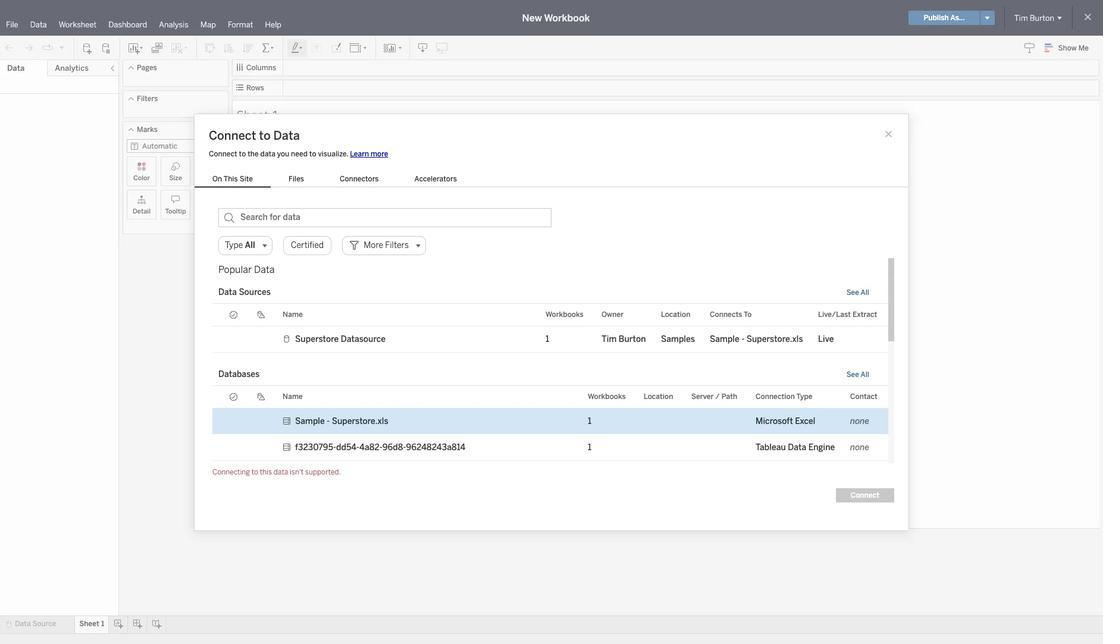 Task type: vqa. For each thing, say whether or not it's contained in the screenshot.
the to associated with the
yes



Task type: describe. For each thing, give the bounding box(es) containing it.
publish as... button
[[909, 11, 980, 25]]

highlight image
[[290, 42, 304, 54]]

tableau data engine
[[756, 442, 835, 453]]

to for data
[[259, 128, 271, 143]]

samples
[[661, 334, 695, 344]]

on
[[212, 175, 222, 183]]

more
[[371, 150, 388, 158]]

tableau
[[756, 442, 786, 453]]

popular data
[[218, 264, 275, 275]]

see all for 1
[[846, 370, 869, 379]]

1 for superstore datasource
[[546, 334, 549, 344]]

to use edit in desktop, save the workbook outside of personal space image
[[436, 42, 448, 54]]

see for superstore datasource
[[846, 288, 859, 297]]

accelerators
[[414, 175, 457, 183]]

databases
[[218, 369, 260, 379]]

96d8-
[[382, 442, 406, 453]]

text
[[203, 174, 216, 182]]

data left source
[[15, 620, 31, 628]]

engine
[[808, 442, 835, 453]]

see all for superstore datasource
[[846, 288, 869, 297]]

type
[[796, 393, 813, 401]]

file
[[6, 20, 18, 29]]

superstore.xls inside row group
[[332, 416, 388, 426]]

0 vertical spatial location
[[661, 311, 690, 319]]

row for row group containing sample - superstore.xls
[[212, 435, 888, 461]]

excel
[[795, 416, 815, 426]]

connecting to this data isn't supported. alert
[[212, 463, 894, 481]]

connect button
[[836, 488, 894, 502]]

path
[[722, 393, 737, 401]]

all for superstore datasource
[[861, 288, 869, 297]]

row group containing sample - superstore.xls
[[212, 408, 888, 539]]

extract
[[853, 311, 877, 319]]

size
[[169, 174, 182, 182]]

connecting to this data isn't supported.
[[212, 468, 341, 476]]

this
[[260, 468, 272, 476]]

0 horizontal spatial workbooks
[[546, 311, 584, 319]]

1 horizontal spatial tim burton
[[1014, 13, 1054, 22]]

row for grid containing superstore datasource
[[212, 326, 888, 353]]

collapse image
[[109, 65, 116, 72]]

worksheet
[[59, 20, 97, 29]]

sample inside row group
[[295, 416, 325, 426]]

analysis
[[159, 20, 188, 29]]

data up sources
[[254, 264, 275, 275]]

connects
[[710, 311, 742, 319]]

marks
[[137, 126, 158, 134]]

see all button for 1
[[846, 370, 869, 379]]

server
[[691, 393, 714, 401]]

new
[[522, 12, 542, 24]]

connecting
[[212, 468, 250, 476]]

publish as...
[[924, 14, 965, 22]]

see all button for superstore datasource
[[846, 288, 869, 297]]

owner
[[602, 311, 624, 319]]

live
[[818, 334, 834, 344]]

me
[[1079, 44, 1089, 52]]

show/hide cards image
[[383, 42, 402, 54]]

site
[[240, 175, 253, 183]]

microsoft excel
[[756, 416, 815, 426]]

connect for connect to data
[[209, 128, 256, 143]]

help
[[265, 20, 281, 29]]

tim inside row
[[602, 334, 617, 344]]

data guide image
[[1024, 42, 1036, 54]]

data source
[[15, 620, 56, 628]]

0 vertical spatial tim
[[1014, 13, 1028, 22]]

name for databases
[[283, 393, 303, 401]]

0 vertical spatial sample - superstore.xls
[[710, 334, 803, 344]]

connects to
[[710, 311, 752, 319]]

0 vertical spatial sheet
[[237, 106, 269, 123]]

to
[[744, 311, 752, 319]]

workbook
[[544, 12, 590, 24]]

live/last extract
[[818, 311, 877, 319]]

sort descending image
[[242, 42, 254, 54]]

certified button
[[283, 236, 331, 255]]

connect to data
[[209, 128, 300, 143]]

superstore
[[295, 334, 339, 344]]

connectors
[[340, 175, 379, 183]]

redo image
[[23, 42, 35, 54]]

datasource
[[341, 334, 386, 344]]

1 horizontal spatial workbooks
[[588, 393, 626, 401]]

microsoft
[[756, 416, 793, 426]]

to for this
[[252, 468, 258, 476]]

fit image
[[349, 42, 368, 54]]

grid for data sources
[[212, 304, 888, 363]]

isn't
[[290, 468, 304, 476]]

connection type
[[756, 393, 813, 401]]

visualize.
[[318, 150, 348, 158]]

commission.csv
[[318, 469, 382, 479]]

f3230795-dd54-4a82-96d8-96248243a814
[[295, 442, 465, 453]]

learn more link
[[350, 150, 388, 158]]

connect for connect to the data you need to visualize. learn more
[[209, 150, 237, 158]]

data down popular
[[218, 287, 237, 297]]

superstore datasource
[[295, 334, 386, 344]]

need
[[291, 150, 308, 158]]

sales commission.csv row
[[212, 461, 888, 487]]

color
[[133, 174, 150, 182]]

/
[[716, 393, 720, 401]]

name for data sources
[[283, 311, 303, 319]]

data inside row group
[[788, 442, 806, 453]]

1 vertical spatial location
[[644, 393, 673, 401]]



Task type: locate. For each thing, give the bounding box(es) containing it.
learn
[[350, 150, 369, 158]]

new workbook
[[522, 12, 590, 24]]

burton up data guide icon
[[1030, 13, 1054, 22]]

0 horizontal spatial tim
[[602, 334, 617, 344]]

sample down connects
[[710, 334, 739, 344]]

1 vertical spatial sheet
[[79, 620, 99, 628]]

f3230795-
[[295, 442, 336, 453]]

data inside alert
[[274, 468, 288, 476]]

connection
[[756, 393, 795, 401]]

1 name from the top
[[283, 311, 303, 319]]

connect to the data you need to visualize. learn more
[[209, 150, 388, 158]]

format
[[228, 20, 253, 29]]

0 vertical spatial sample
[[710, 334, 739, 344]]

none for microsoft excel
[[850, 416, 869, 426]]

sales
[[295, 469, 316, 479]]

1 vertical spatial all
[[861, 370, 869, 379]]

sheet 1 right source
[[79, 620, 104, 628]]

0 vertical spatial tim burton
[[1014, 13, 1054, 22]]

pause auto updates image
[[101, 42, 112, 54]]

row containing sample - superstore.xls
[[212, 408, 888, 435]]

grid containing sample - superstore.xls
[[212, 386, 888, 564]]

1 horizontal spatial -
[[742, 334, 744, 344]]

burton down owner
[[619, 334, 646, 344]]

1 vertical spatial workbooks
[[588, 393, 626, 401]]

data right this
[[274, 468, 288, 476]]

0 horizontal spatial sample - superstore.xls
[[295, 416, 388, 426]]

this
[[224, 175, 238, 183]]

0 vertical spatial burton
[[1030, 13, 1054, 22]]

none down contact
[[850, 416, 869, 426]]

2 row from the top
[[212, 408, 888, 435]]

sample - superstore.xls
[[710, 334, 803, 344], [295, 416, 388, 426]]

tim
[[1014, 13, 1028, 22], [602, 334, 617, 344]]

1 vertical spatial see all
[[846, 370, 869, 379]]

replay animation image right redo icon
[[42, 42, 54, 54]]

see up contact
[[846, 370, 859, 379]]

tim burton up data guide icon
[[1014, 13, 1054, 22]]

workbooks
[[546, 311, 584, 319], [588, 393, 626, 401]]

columns
[[246, 64, 276, 72]]

sheet up connect to data
[[237, 106, 269, 123]]

2 name from the top
[[283, 393, 303, 401]]

to inside connecting to this data isn't supported. alert
[[252, 468, 258, 476]]

publish
[[924, 14, 949, 22]]

1 vertical spatial burton
[[619, 334, 646, 344]]

1 vertical spatial tim burton
[[602, 334, 646, 344]]

1 see all button from the top
[[846, 288, 869, 297]]

row
[[212, 326, 888, 353], [212, 408, 888, 435], [212, 435, 888, 461]]

source
[[32, 620, 56, 628]]

data right the
[[260, 150, 275, 158]]

server / path
[[691, 393, 737, 401]]

1 all from the top
[[861, 288, 869, 297]]

duplicate image
[[151, 42, 163, 54]]

2 all from the top
[[861, 370, 869, 379]]

see all up contact
[[846, 370, 869, 379]]

4a82-
[[359, 442, 382, 453]]

pages
[[137, 64, 157, 72]]

1 horizontal spatial sample
[[710, 334, 739, 344]]

none
[[850, 416, 869, 426], [850, 442, 869, 453]]

totals image
[[261, 42, 275, 54]]

see for 1
[[846, 370, 859, 379]]

0 vertical spatial superstore.xls
[[747, 334, 803, 344]]

0 vertical spatial connect
[[209, 128, 256, 143]]

dd54-
[[336, 442, 359, 453]]

0 horizontal spatial -
[[327, 416, 330, 426]]

sample - superstore.xls down to
[[710, 334, 803, 344]]

data
[[260, 150, 275, 158], [274, 468, 288, 476]]

1 vertical spatial grid
[[212, 386, 888, 564]]

filters
[[137, 95, 158, 103]]

1 vertical spatial data
[[274, 468, 288, 476]]

tim up data guide icon
[[1014, 13, 1028, 22]]

1 vertical spatial sheet 1
[[79, 620, 104, 628]]

as...
[[950, 14, 965, 22]]

replay animation image
[[42, 42, 54, 54], [58, 44, 65, 51]]

burton
[[1030, 13, 1054, 22], [619, 334, 646, 344]]

you
[[277, 150, 289, 158]]

2 see all button from the top
[[846, 370, 869, 379]]

show me
[[1058, 44, 1089, 52]]

0 vertical spatial grid
[[212, 304, 888, 363]]

sources
[[239, 287, 271, 297]]

sheet 1
[[237, 106, 279, 123], [79, 620, 104, 628]]

1 vertical spatial connect
[[209, 150, 237, 158]]

see all up extract
[[846, 288, 869, 297]]

sort ascending image
[[223, 42, 235, 54]]

1 horizontal spatial sheet 1
[[237, 106, 279, 123]]

see up live/last extract
[[846, 288, 859, 297]]

download image
[[417, 42, 429, 54]]

sales commission.csv
[[295, 469, 382, 479]]

0 horizontal spatial burton
[[619, 334, 646, 344]]

- up f3230795-
[[327, 416, 330, 426]]

data down undo 'image'
[[7, 64, 25, 73]]

new data source image
[[82, 42, 93, 54]]

tim down owner
[[602, 334, 617, 344]]

undo image
[[4, 42, 15, 54]]

0 vertical spatial see
[[846, 288, 859, 297]]

location up samples
[[661, 311, 690, 319]]

1 vertical spatial sample - superstore.xls
[[295, 416, 388, 426]]

0 vertical spatial none
[[850, 416, 869, 426]]

1 vertical spatial see
[[846, 370, 859, 379]]

0 horizontal spatial sample
[[295, 416, 325, 426]]

2 none from the top
[[850, 442, 869, 453]]

data
[[30, 20, 47, 29], [7, 64, 25, 73], [273, 128, 300, 143], [254, 264, 275, 275], [218, 287, 237, 297], [788, 442, 806, 453], [15, 620, 31, 628]]

1 horizontal spatial burton
[[1030, 13, 1054, 22]]

on this site
[[212, 175, 253, 183]]

superstore.xls up 4a82-
[[332, 416, 388, 426]]

analytics
[[55, 64, 89, 73]]

replay animation image up analytics on the top
[[58, 44, 65, 51]]

1 horizontal spatial sheet
[[237, 106, 269, 123]]

2 vertical spatial connect
[[851, 491, 879, 500]]

all for 1
[[861, 370, 869, 379]]

2 grid from the top
[[212, 386, 888, 564]]

to for the
[[239, 150, 246, 158]]

show labels image
[[311, 42, 323, 54]]

location
[[661, 311, 690, 319], [644, 393, 673, 401]]

name up 'superstore'
[[283, 311, 303, 319]]

data sources
[[218, 287, 271, 297]]

show
[[1058, 44, 1077, 52]]

none right engine at the bottom of the page
[[850, 442, 869, 453]]

0 vertical spatial -
[[742, 334, 744, 344]]

the
[[248, 150, 259, 158]]

sheet right source
[[79, 620, 99, 628]]

to left this
[[252, 468, 258, 476]]

- inside row group
[[327, 416, 330, 426]]

0 horizontal spatial sheet
[[79, 620, 99, 628]]

0 vertical spatial see all button
[[846, 288, 869, 297]]

sheet
[[237, 106, 269, 123], [79, 620, 99, 628]]

1 horizontal spatial replay animation image
[[58, 44, 65, 51]]

1 see all from the top
[[846, 288, 869, 297]]

1 horizontal spatial superstore.xls
[[747, 334, 803, 344]]

0 vertical spatial name
[[283, 311, 303, 319]]

data left engine at the bottom of the page
[[788, 442, 806, 453]]

files
[[289, 175, 304, 183]]

2 see from the top
[[846, 370, 859, 379]]

96248243a814
[[406, 442, 465, 453]]

3 row from the top
[[212, 435, 888, 461]]

1 see from the top
[[846, 288, 859, 297]]

tim burton inside grid
[[602, 334, 646, 344]]

see all button up contact
[[846, 370, 869, 379]]

1 for sample - superstore.xls
[[588, 416, 592, 426]]

1 grid from the top
[[212, 304, 888, 363]]

supported.
[[305, 468, 341, 476]]

sample
[[710, 334, 739, 344], [295, 416, 325, 426]]

rows
[[246, 84, 264, 92]]

name up f3230795-
[[283, 393, 303, 401]]

1
[[272, 106, 279, 123], [546, 334, 549, 344], [588, 416, 592, 426], [588, 442, 592, 453], [101, 620, 104, 628]]

connect
[[209, 128, 256, 143], [209, 150, 237, 158], [851, 491, 879, 500]]

see all
[[846, 288, 869, 297], [846, 370, 869, 379]]

- down to
[[742, 334, 744, 344]]

to up connect to the data you need to visualize. learn more at left top
[[259, 128, 271, 143]]

tim burton down owner
[[602, 334, 646, 344]]

detail
[[133, 208, 151, 215]]

data for isn't
[[274, 468, 288, 476]]

popular
[[218, 264, 252, 275]]

grid for databases
[[212, 386, 888, 564]]

dashboard
[[108, 20, 147, 29]]

superstore.xls down to
[[747, 334, 803, 344]]

1 row from the top
[[212, 326, 888, 353]]

1 horizontal spatial tim
[[1014, 13, 1028, 22]]

1 vertical spatial none
[[850, 442, 869, 453]]

see all button up extract
[[846, 288, 869, 297]]

see all button
[[846, 288, 869, 297], [846, 370, 869, 379]]

data up you
[[273, 128, 300, 143]]

tooltip
[[165, 208, 186, 215]]

all up extract
[[861, 288, 869, 297]]

connect inside connect button
[[851, 491, 879, 500]]

all
[[861, 288, 869, 297], [861, 370, 869, 379]]

swap rows and columns image
[[204, 42, 216, 54]]

to left the
[[239, 150, 246, 158]]

-
[[742, 334, 744, 344], [327, 416, 330, 426]]

row containing f3230795-dd54-4a82-96d8-96248243a814
[[212, 435, 888, 461]]

burton inside grid
[[619, 334, 646, 344]]

1 vertical spatial tim
[[602, 334, 617, 344]]

connect for connect
[[851, 491, 879, 500]]

1 for f3230795-dd54-4a82-96d8-96248243a814
[[588, 442, 592, 453]]

format workbook image
[[330, 42, 342, 54]]

superstore.xls
[[747, 334, 803, 344], [332, 416, 388, 426]]

tim burton
[[1014, 13, 1054, 22], [602, 334, 646, 344]]

location left server at the right bottom of the page
[[644, 393, 673, 401]]

1 vertical spatial superstore.xls
[[332, 416, 388, 426]]

1 vertical spatial see all button
[[846, 370, 869, 379]]

certified
[[291, 240, 324, 250]]

0 horizontal spatial sheet 1
[[79, 620, 104, 628]]

show me button
[[1039, 39, 1100, 57]]

2 see all from the top
[[846, 370, 869, 379]]

to right "need"
[[309, 150, 316, 158]]

0 vertical spatial sheet 1
[[237, 106, 279, 123]]

clear sheet image
[[170, 42, 189, 54]]

grid containing superstore datasource
[[212, 304, 888, 363]]

all up contact
[[861, 370, 869, 379]]

sample up f3230795-
[[295, 416, 325, 426]]

list box containing on this site
[[195, 172, 475, 188]]

0 vertical spatial see all
[[846, 288, 869, 297]]

0 horizontal spatial superstore.xls
[[332, 416, 388, 426]]

map
[[200, 20, 216, 29]]

0 vertical spatial all
[[861, 288, 869, 297]]

0 horizontal spatial replay animation image
[[42, 42, 54, 54]]

1 horizontal spatial sample - superstore.xls
[[710, 334, 803, 344]]

0 vertical spatial data
[[260, 150, 275, 158]]

none for tableau data engine
[[850, 442, 869, 453]]

sheet 1 up connect to data
[[237, 106, 279, 123]]

1 vertical spatial name
[[283, 393, 303, 401]]

grid
[[212, 304, 888, 363], [212, 386, 888, 564]]

name
[[283, 311, 303, 319], [283, 393, 303, 401]]

to
[[259, 128, 271, 143], [239, 150, 246, 158], [309, 150, 316, 158], [252, 468, 258, 476]]

live/last
[[818, 311, 851, 319]]

data for you
[[260, 150, 275, 158]]

new worksheet image
[[127, 42, 144, 54]]

list box
[[195, 172, 475, 188]]

data up redo icon
[[30, 20, 47, 29]]

1 vertical spatial -
[[327, 416, 330, 426]]

0 vertical spatial workbooks
[[546, 311, 584, 319]]

1 none from the top
[[850, 416, 869, 426]]

contact
[[850, 393, 878, 401]]

row group
[[212, 408, 888, 539]]

0 horizontal spatial tim burton
[[602, 334, 646, 344]]

sample - superstore.xls up dd54-
[[295, 416, 388, 426]]

row containing superstore datasource
[[212, 326, 888, 353]]

1 vertical spatial sample
[[295, 416, 325, 426]]



